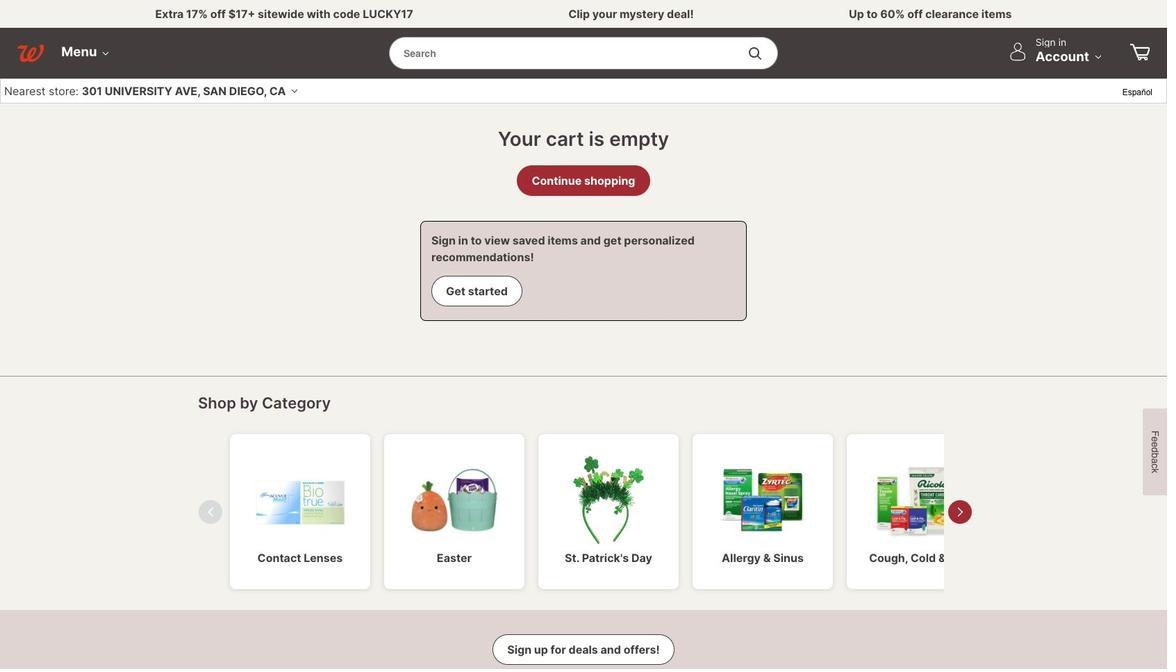 Task type: describe. For each thing, give the bounding box(es) containing it.
Search by keyword or item number text field
[[390, 38, 751, 69]]

search image
[[748, 46, 762, 60]]

arrow right image
[[936, 507, 985, 517]]



Task type: locate. For each thing, give the bounding box(es) containing it.
main content
[[0, 104, 1167, 376]]

walgreens: trusted since 1901 image
[[18, 45, 44, 62]]



Task type: vqa. For each thing, say whether or not it's contained in the screenshot.
Account. element
no



